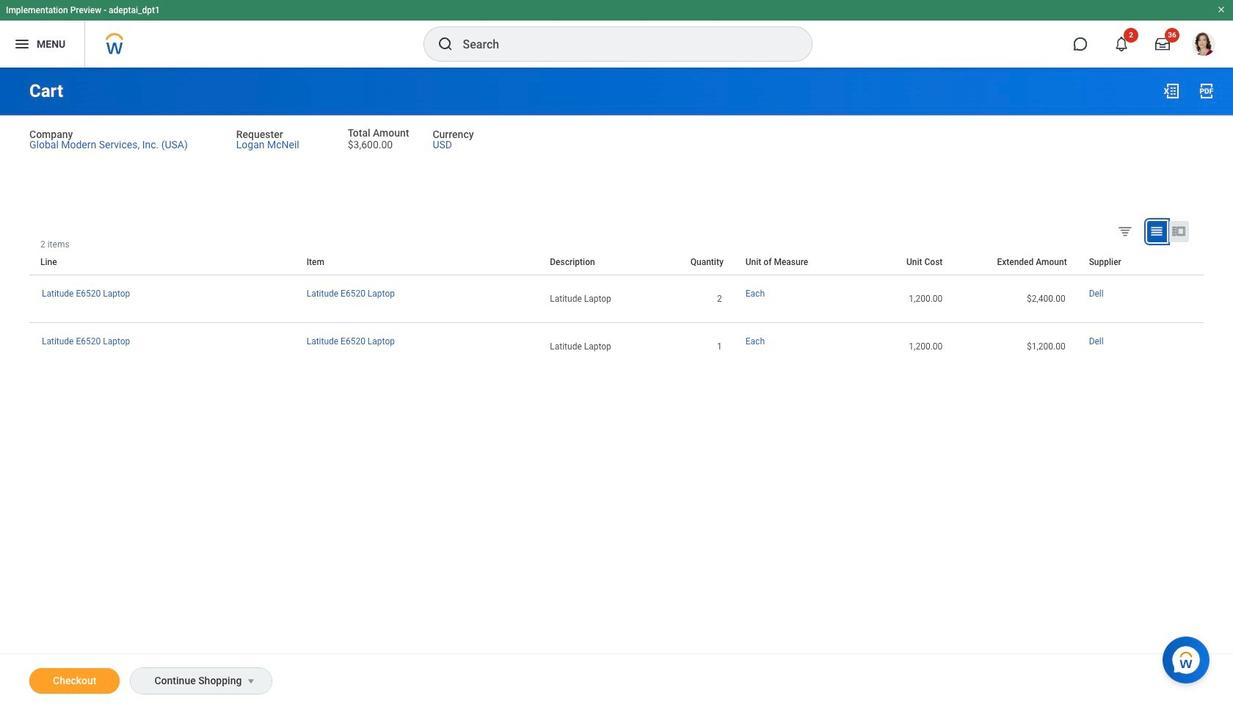 Task type: locate. For each thing, give the bounding box(es) containing it.
caret down image
[[243, 676, 260, 687]]

main content
[[0, 68, 1234, 707]]

toggle to list detail view image
[[1172, 224, 1187, 239]]

inbox large image
[[1156, 37, 1170, 51]]

toolbar
[[1193, 239, 1204, 250]]

option group
[[1115, 220, 1201, 245]]

Search Workday  search field
[[463, 28, 782, 60]]

notifications large image
[[1115, 37, 1129, 51]]

toggle to grid view image
[[1150, 224, 1165, 239]]

banner
[[0, 0, 1234, 68]]

select to filter grid data image
[[1118, 223, 1134, 239]]

profile logan mcneil image
[[1192, 32, 1216, 59]]

Toggle to List Detail view radio
[[1170, 221, 1190, 242]]



Task type: describe. For each thing, give the bounding box(es) containing it.
close environment banner image
[[1217, 5, 1226, 14]]

search image
[[437, 35, 454, 53]]

view printable version (pdf) image
[[1198, 82, 1216, 100]]

export to excel image
[[1163, 82, 1181, 100]]

justify image
[[13, 35, 31, 53]]

Toggle to Grid view radio
[[1148, 221, 1167, 242]]



Task type: vqa. For each thing, say whether or not it's contained in the screenshot.
chevron right icon
no



